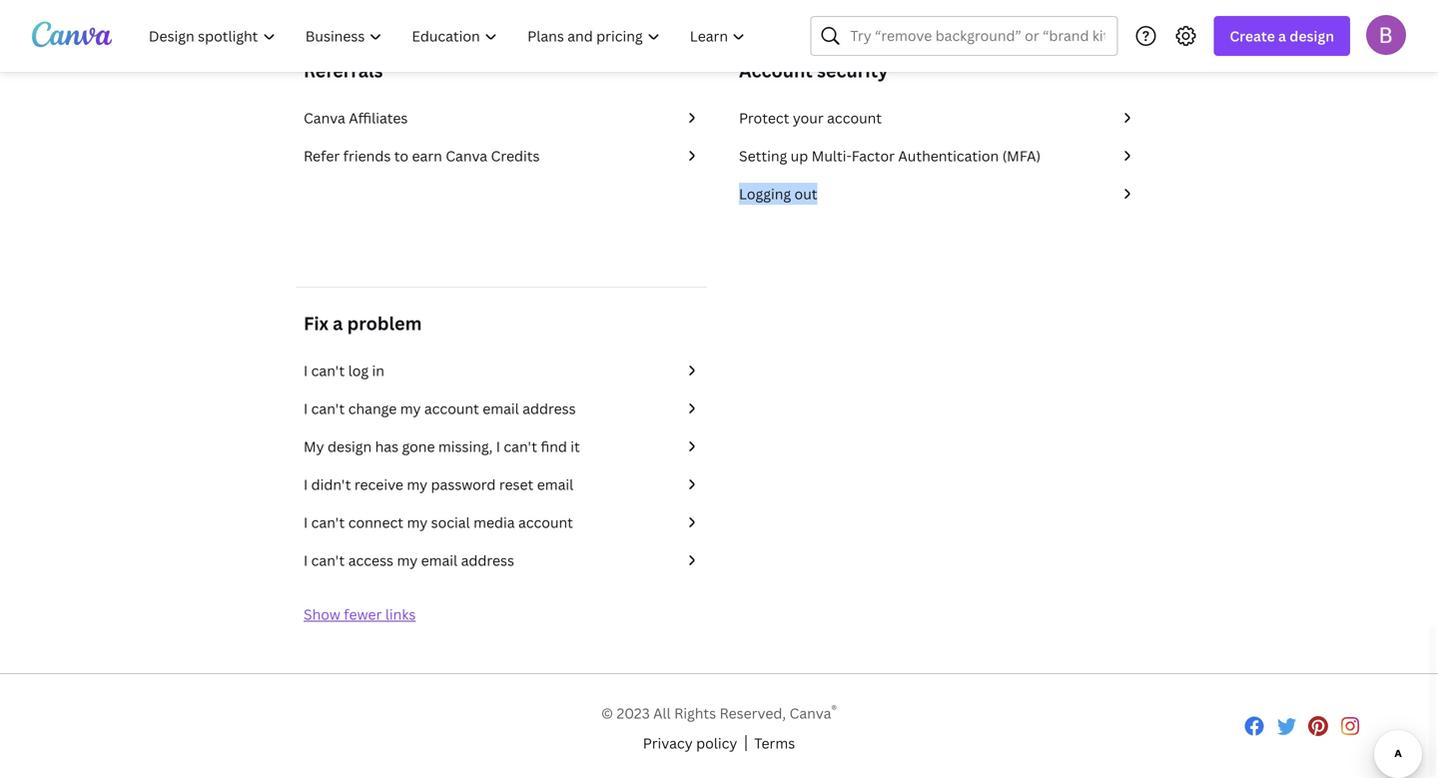 Task type: vqa. For each thing, say whether or not it's contained in the screenshot.
I can't log in link
yes



Task type: locate. For each thing, give the bounding box(es) containing it.
0 horizontal spatial a
[[333, 311, 343, 336]]

address up find
[[523, 399, 576, 418]]

a
[[1279, 26, 1287, 45], [333, 311, 343, 336]]

can't down didn't
[[311, 513, 345, 532]]

receive
[[355, 475, 404, 494]]

1 horizontal spatial canva
[[446, 146, 488, 165]]

i can't access my email address link
[[304, 550, 700, 572]]

1 horizontal spatial account
[[519, 513, 573, 532]]

1 vertical spatial canva
[[446, 146, 488, 165]]

0 horizontal spatial canva
[[304, 108, 346, 127]]

Try "remove background" or "brand kit" search field
[[851, 17, 1106, 55]]

canva
[[304, 108, 346, 127], [446, 146, 488, 165], [790, 704, 832, 723]]

protect your account link
[[739, 107, 1135, 129]]

top level navigation element
[[136, 16, 763, 56]]

design right create
[[1290, 26, 1335, 45]]

i up show
[[304, 551, 308, 570]]

can't inside i can't access my email address link
[[311, 551, 345, 570]]

can't inside the i can't log in link
[[311, 361, 345, 380]]

my inside "link"
[[407, 513, 428, 532]]

0 vertical spatial email
[[483, 399, 519, 418]]

can't
[[311, 361, 345, 380], [311, 399, 345, 418], [504, 437, 538, 456], [311, 513, 345, 532], [311, 551, 345, 570]]

1 vertical spatial design
[[328, 437, 372, 456]]

friends
[[343, 146, 391, 165]]

address down the media
[[461, 551, 515, 570]]

i
[[304, 361, 308, 380], [304, 399, 308, 418], [496, 437, 501, 456], [304, 475, 308, 494], [304, 513, 308, 532], [304, 551, 308, 570]]

terms link
[[755, 733, 796, 755]]

links
[[386, 605, 416, 624]]

out
[[795, 184, 818, 203]]

terms
[[755, 734, 796, 753]]

log
[[348, 361, 369, 380]]

my left social
[[407, 513, 428, 532]]

social
[[431, 513, 470, 532]]

security
[[817, 58, 889, 83]]

2 vertical spatial email
[[421, 551, 458, 570]]

account
[[828, 108, 882, 127], [425, 399, 479, 418], [519, 513, 573, 532]]

2 horizontal spatial account
[[828, 108, 882, 127]]

account inside "link"
[[519, 513, 573, 532]]

create a design
[[1230, 26, 1335, 45]]

can't left access
[[311, 551, 345, 570]]

i for i can't change my account email address
[[304, 399, 308, 418]]

account down reset
[[519, 513, 573, 532]]

has
[[375, 437, 399, 456]]

design
[[1290, 26, 1335, 45], [328, 437, 372, 456]]

in
[[372, 361, 385, 380]]

fewer
[[344, 605, 382, 624]]

2 horizontal spatial email
[[537, 475, 574, 494]]

a for problem
[[333, 311, 343, 336]]

1 vertical spatial email
[[537, 475, 574, 494]]

1 horizontal spatial email
[[483, 399, 519, 418]]

®
[[832, 702, 837, 717]]

multi-
[[812, 146, 852, 165]]

fix
[[304, 311, 329, 336]]

1 vertical spatial account
[[425, 399, 479, 418]]

1 horizontal spatial address
[[523, 399, 576, 418]]

a inside create a design dropdown button
[[1279, 26, 1287, 45]]

show fewer links button
[[304, 605, 416, 624]]

canva affiliates link
[[304, 107, 700, 129]]

0 vertical spatial design
[[1290, 26, 1335, 45]]

can't left the log
[[311, 361, 345, 380]]

can't inside i can't change my account email address link
[[311, 399, 345, 418]]

canva right earn
[[446, 146, 488, 165]]

canva up 'refer'
[[304, 108, 346, 127]]

access
[[348, 551, 394, 570]]

logging out
[[739, 184, 818, 203]]

0 vertical spatial canva
[[304, 108, 346, 127]]

1 horizontal spatial a
[[1279, 26, 1287, 45]]

password
[[431, 475, 496, 494]]

0 vertical spatial account
[[828, 108, 882, 127]]

design inside dropdown button
[[1290, 26, 1335, 45]]

1 horizontal spatial design
[[1290, 26, 1335, 45]]

2 vertical spatial account
[[519, 513, 573, 532]]

2 horizontal spatial canva
[[790, 704, 832, 723]]

i left didn't
[[304, 475, 308, 494]]

referrals
[[304, 58, 383, 83]]

1 vertical spatial a
[[333, 311, 343, 336]]

a right fix
[[333, 311, 343, 336]]

email down find
[[537, 475, 574, 494]]

a right create
[[1279, 26, 1287, 45]]

email down the i can't log in link
[[483, 399, 519, 418]]

affiliates
[[349, 108, 408, 127]]

i down fix
[[304, 361, 308, 380]]

my right access
[[397, 551, 418, 570]]

reset
[[499, 475, 534, 494]]

refer friends to earn canva credits
[[304, 146, 540, 165]]

canva up "terms" link in the bottom right of the page
[[790, 704, 832, 723]]

up
[[791, 146, 809, 165]]

0 horizontal spatial account
[[425, 399, 479, 418]]

i right missing,
[[496, 437, 501, 456]]

i left connect
[[304, 513, 308, 532]]

© 2023 all rights reserved, canva ®
[[602, 702, 837, 723]]

email
[[483, 399, 519, 418], [537, 475, 574, 494], [421, 551, 458, 570]]

canva inside canva affiliates link
[[304, 108, 346, 127]]

account security
[[739, 58, 889, 83]]

my
[[400, 399, 421, 418], [407, 475, 428, 494], [407, 513, 428, 532], [397, 551, 418, 570]]

show
[[304, 605, 341, 624]]

my for account
[[400, 399, 421, 418]]

account up my design has gone missing, i can't find it
[[425, 399, 479, 418]]

my down gone at the bottom left of page
[[407, 475, 428, 494]]

my for email
[[397, 551, 418, 570]]

email down 'i can't connect my social media account'
[[421, 551, 458, 570]]

rights
[[675, 704, 717, 723]]

show fewer links
[[304, 605, 416, 624]]

address
[[523, 399, 576, 418], [461, 551, 515, 570]]

i inside "link"
[[304, 513, 308, 532]]

credits
[[491, 146, 540, 165]]

canva inside © 2023 all rights reserved, canva ®
[[790, 704, 832, 723]]

refer friends to earn canva credits link
[[304, 145, 700, 167]]

0 vertical spatial a
[[1279, 26, 1287, 45]]

i for i can't log in
[[304, 361, 308, 380]]

i up my
[[304, 399, 308, 418]]

1 vertical spatial address
[[461, 551, 515, 570]]

can't up my
[[311, 399, 345, 418]]

create a design button
[[1215, 16, 1351, 56]]

account up factor
[[828, 108, 882, 127]]

my right 'change'
[[400, 399, 421, 418]]

setting up multi-factor authentication (mfa)
[[739, 146, 1041, 165]]

2 vertical spatial canva
[[790, 704, 832, 723]]

your
[[793, 108, 824, 127]]

can't left find
[[504, 437, 538, 456]]

can't inside "i can't connect my social media account" "link"
[[311, 513, 345, 532]]

design right my
[[328, 437, 372, 456]]

0 horizontal spatial design
[[328, 437, 372, 456]]

problem
[[347, 311, 422, 336]]



Task type: describe. For each thing, give the bounding box(es) containing it.
policy
[[697, 734, 738, 753]]

can't for i can't connect my social media account
[[311, 513, 345, 532]]

my
[[304, 437, 324, 456]]

protect
[[739, 108, 790, 127]]

connect
[[348, 513, 404, 532]]

canva affiliates
[[304, 108, 408, 127]]

logging out link
[[739, 183, 1135, 205]]

can't for i can't change my account email address
[[311, 399, 345, 418]]

media
[[474, 513, 515, 532]]

gone
[[402, 437, 435, 456]]

my design has gone missing, i can't find it
[[304, 437, 580, 456]]

factor
[[852, 146, 895, 165]]

bob builder image
[[1367, 15, 1407, 55]]

setting
[[739, 146, 788, 165]]

privacy policy link
[[643, 733, 738, 755]]

a for design
[[1279, 26, 1287, 45]]

missing,
[[439, 437, 493, 456]]

privacy
[[643, 734, 693, 753]]

logging
[[739, 184, 792, 203]]

my for password
[[407, 475, 428, 494]]

create
[[1230, 26, 1276, 45]]

i can't change my account email address
[[304, 399, 576, 418]]

(mfa)
[[1003, 146, 1041, 165]]

protect your account
[[739, 108, 882, 127]]

can't for i can't log in
[[311, 361, 345, 380]]

privacy policy
[[643, 734, 738, 753]]

can't inside my design has gone missing, i can't find it link
[[504, 437, 538, 456]]

refer
[[304, 146, 340, 165]]

canva inside refer friends to earn canva credits link
[[446, 146, 488, 165]]

didn't
[[311, 475, 351, 494]]

0 horizontal spatial email
[[421, 551, 458, 570]]

0 horizontal spatial address
[[461, 551, 515, 570]]

©
[[602, 704, 614, 723]]

find
[[541, 437, 567, 456]]

i can't connect my social media account
[[304, 513, 573, 532]]

i for i didn't receive my password reset email
[[304, 475, 308, 494]]

reserved,
[[720, 704, 787, 723]]

change
[[348, 399, 397, 418]]

i can't log in
[[304, 361, 385, 380]]

i for i can't connect my social media account
[[304, 513, 308, 532]]

my for social
[[407, 513, 428, 532]]

i can't access my email address
[[304, 551, 515, 570]]

all
[[654, 704, 671, 723]]

can't for i can't access my email address
[[311, 551, 345, 570]]

fix a problem
[[304, 311, 422, 336]]

my design has gone missing, i can't find it link
[[304, 436, 700, 458]]

i can't log in link
[[304, 360, 700, 382]]

2023
[[617, 704, 650, 723]]

to
[[394, 146, 409, 165]]

i can't connect my social media account link
[[304, 512, 700, 534]]

i can't change my account email address link
[[304, 398, 700, 420]]

setting up multi-factor authentication (mfa) link
[[739, 145, 1135, 167]]

i didn't receive my password reset email link
[[304, 474, 700, 496]]

i for i can't access my email address
[[304, 551, 308, 570]]

account
[[739, 58, 813, 83]]

i didn't receive my password reset email
[[304, 475, 574, 494]]

authentication
[[899, 146, 999, 165]]

earn
[[412, 146, 443, 165]]

it
[[571, 437, 580, 456]]

0 vertical spatial address
[[523, 399, 576, 418]]



